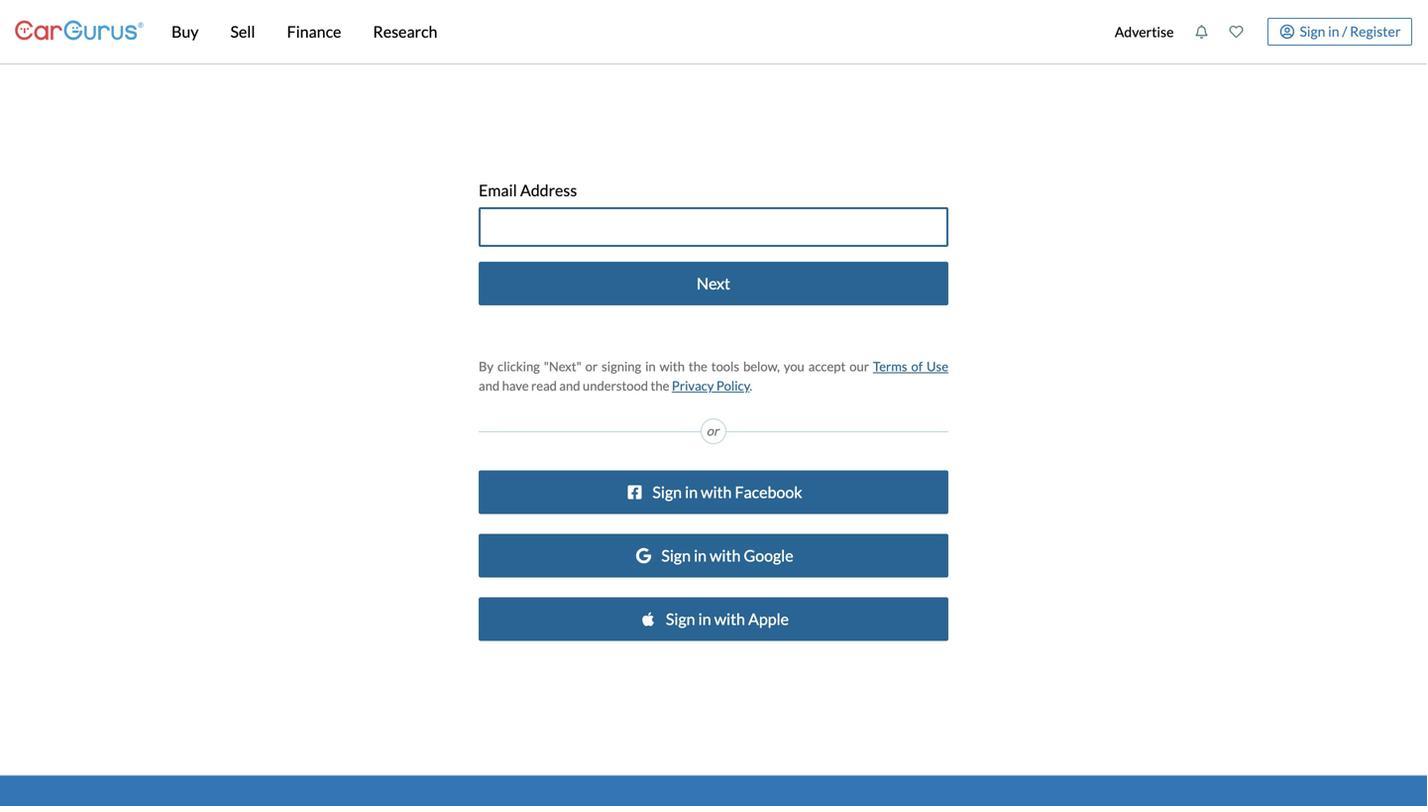 Task type: locate. For each thing, give the bounding box(es) containing it.
0 vertical spatial the
[[689, 358, 708, 374]]

the up the privacy
[[689, 358, 708, 374]]

sign inside menu item
[[1300, 23, 1326, 39]]

in for sign in with google
[[694, 546, 707, 565]]

or
[[586, 358, 598, 374]]

with for apple
[[715, 609, 746, 629]]

sign right apple image
[[666, 609, 696, 629]]

with left 'apple'
[[715, 609, 746, 629]]

cargurus logo homepage link link
[[15, 3, 144, 60]]

menu bar
[[144, 0, 1105, 63]]

facebook
[[735, 482, 803, 502]]

or
[[707, 423, 719, 439]]

1 horizontal spatial and
[[560, 378, 580, 394]]

sign in with google button
[[479, 534, 949, 577]]

the
[[689, 358, 708, 374], [651, 378, 670, 394]]

cargurus logo homepage link image
[[15, 3, 144, 60]]

below,
[[744, 358, 780, 374]]

in right signing in the left top of the page
[[645, 358, 656, 374]]

"next"
[[544, 358, 582, 374]]

with inside the "by clicking "next" or signing in with the tools below, you accept our terms of use and have read and understood the privacy policy ."
[[660, 358, 685, 374]]

and down "next"
[[560, 378, 580, 394]]

in right apple image
[[699, 609, 711, 629]]

menu bar containing buy
[[144, 0, 1105, 63]]

buy
[[172, 22, 199, 41]]

sell button
[[215, 0, 271, 63]]

sell
[[230, 22, 255, 41]]

facebook square image
[[625, 484, 645, 500]]

menu
[[1105, 4, 1413, 59]]

policy
[[717, 378, 750, 394]]

in inside sign in with facebook button
[[685, 482, 698, 502]]

sign right the facebook square icon
[[653, 482, 682, 502]]

in for sign in with apple
[[699, 609, 711, 629]]

understood
[[583, 378, 648, 394]]

the left the privacy
[[651, 378, 670, 394]]

in
[[1329, 23, 1340, 39], [645, 358, 656, 374], [685, 482, 698, 502], [694, 546, 707, 565], [699, 609, 711, 629]]

in inside sign in with apple button
[[699, 609, 711, 629]]

in inside the sign in with google button
[[694, 546, 707, 565]]

sign right google image
[[662, 546, 691, 565]]

read
[[531, 378, 557, 394]]

accept
[[809, 358, 846, 374]]

with
[[660, 358, 685, 374], [701, 482, 732, 502], [710, 546, 741, 565], [715, 609, 746, 629]]

sign in / register menu item
[[1254, 18, 1413, 46]]

sign right user icon
[[1300, 23, 1326, 39]]

sign for sign in with apple
[[666, 609, 696, 629]]

in left / at the top of the page
[[1329, 23, 1340, 39]]

1 vertical spatial the
[[651, 378, 670, 394]]

sign in / register link
[[1268, 18, 1413, 46]]

buy button
[[156, 0, 215, 63]]

saved cars image
[[1230, 25, 1244, 39]]

and
[[479, 378, 500, 394], [560, 378, 580, 394]]

our
[[850, 358, 869, 374]]

email address
[[479, 180, 577, 200]]

0 horizontal spatial and
[[479, 378, 500, 394]]

with left 'facebook'
[[701, 482, 732, 502]]

finance button
[[271, 0, 357, 63]]

next
[[697, 274, 731, 293]]

with for google
[[710, 546, 741, 565]]

next button
[[479, 262, 949, 305]]

sign for sign in / register
[[1300, 23, 1326, 39]]

and down by
[[479, 378, 500, 394]]

in right the facebook square icon
[[685, 482, 698, 502]]

in inside the "by clicking "next" or signing in with the tools below, you accept our terms of use and have read and understood the privacy policy ."
[[645, 358, 656, 374]]

/
[[1343, 23, 1348, 39]]

sign
[[1300, 23, 1326, 39], [653, 482, 682, 502], [662, 546, 691, 565], [666, 609, 696, 629]]

in right google image
[[694, 546, 707, 565]]

with left the google
[[710, 546, 741, 565]]

clicking
[[498, 358, 540, 374]]

apple image
[[638, 611, 658, 627]]

with up the privacy
[[660, 358, 685, 374]]

1 horizontal spatial the
[[689, 358, 708, 374]]

use
[[927, 358, 949, 374]]

in inside the sign in / register link
[[1329, 23, 1340, 39]]

2 and from the left
[[560, 378, 580, 394]]



Task type: vqa. For each thing, say whether or not it's contained in the screenshot.
GMC for 46,239 miles
no



Task type: describe. For each thing, give the bounding box(es) containing it.
1 and from the left
[[479, 378, 500, 394]]

with for facebook
[[701, 482, 732, 502]]

sign in with apple
[[666, 609, 789, 629]]

sign in with google
[[662, 546, 794, 565]]

sign in / register
[[1300, 23, 1401, 39]]

register
[[1350, 23, 1401, 39]]

sign in with facebook
[[653, 482, 803, 502]]

google image
[[634, 548, 654, 564]]

research button
[[357, 0, 453, 63]]

sign in with apple button
[[479, 597, 949, 641]]

privacy
[[672, 378, 714, 394]]

sign in with facebook button
[[479, 470, 949, 514]]

0 horizontal spatial the
[[651, 378, 670, 394]]

advertise
[[1115, 23, 1174, 40]]

sign for sign in with google
[[662, 546, 691, 565]]

you
[[784, 358, 805, 374]]

privacy policy link
[[672, 378, 750, 394]]

signing
[[602, 358, 642, 374]]

.
[[750, 378, 753, 394]]

tools
[[712, 358, 740, 374]]

address
[[520, 180, 577, 200]]

advertise link
[[1105, 4, 1185, 59]]

finance
[[287, 22, 341, 41]]

in for sign in / register
[[1329, 23, 1340, 39]]

open notifications image
[[1195, 25, 1209, 39]]

by
[[479, 358, 494, 374]]

Email Address text field
[[479, 207, 949, 247]]

google
[[744, 546, 794, 565]]

menu containing sign in / register
[[1105, 4, 1413, 59]]

of
[[912, 358, 923, 374]]

in for sign in with facebook
[[685, 482, 698, 502]]

have
[[502, 378, 529, 394]]

user icon image
[[1280, 24, 1295, 39]]

research
[[373, 22, 438, 41]]

terms of use link
[[873, 358, 949, 374]]

terms
[[873, 358, 908, 374]]

apple
[[749, 609, 789, 629]]

sign for sign in with facebook
[[653, 482, 682, 502]]

by clicking "next" or signing in with the tools below, you accept our terms of use and have read and understood the privacy policy .
[[479, 358, 949, 394]]

email
[[479, 180, 517, 200]]



